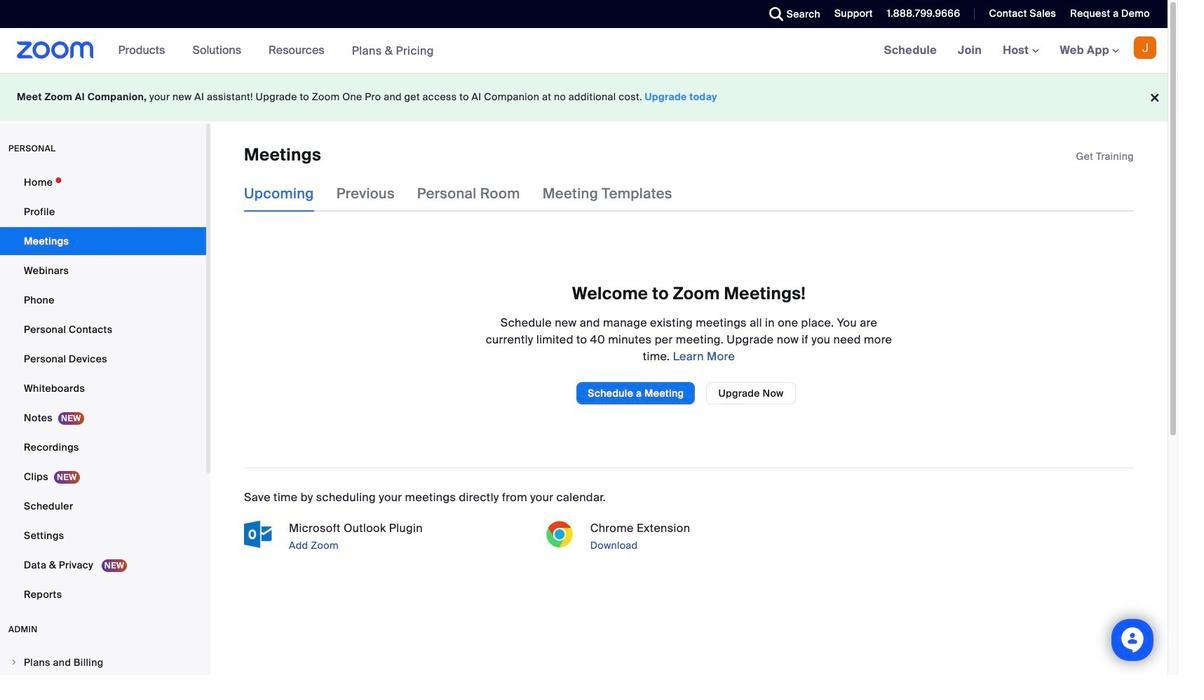 Task type: locate. For each thing, give the bounding box(es) containing it.
footer
[[0, 73, 1168, 121]]

meetings navigation
[[874, 28, 1168, 74]]

banner
[[0, 28, 1168, 74]]

application
[[1077, 149, 1134, 163]]

right image
[[10, 659, 18, 667]]

tabs of meeting tab list
[[244, 176, 695, 212]]

menu item
[[0, 650, 206, 676]]



Task type: vqa. For each thing, say whether or not it's contained in the screenshot.
Personal Menu MENU
yes



Task type: describe. For each thing, give the bounding box(es) containing it.
personal menu menu
[[0, 168, 206, 610]]

profile picture image
[[1134, 36, 1157, 59]]

product information navigation
[[108, 28, 445, 74]]

zoom logo image
[[17, 41, 94, 59]]



